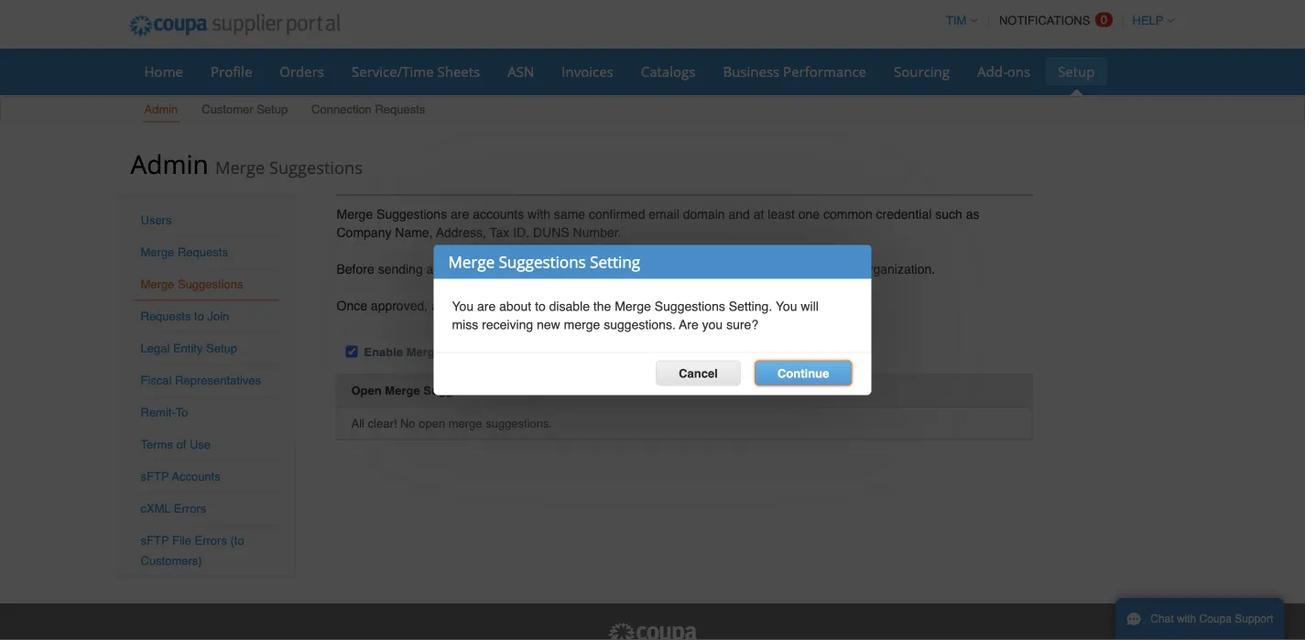 Task type: vqa. For each thing, say whether or not it's contained in the screenshot.
clear!
yes



Task type: locate. For each thing, give the bounding box(es) containing it.
2 a from the left
[[714, 261, 721, 276]]

2 horizontal spatial setup
[[1058, 62, 1095, 81]]

merge suggestions are accounts with same confirmed email domain and at least one common credential such as company name, address, tax id, duns number.
[[337, 207, 979, 239]]

remit-
[[141, 406, 176, 419]]

representatives
[[175, 374, 261, 387]]

part
[[793, 261, 815, 276]]

id,
[[513, 225, 529, 239]]

0 vertical spatial of
[[819, 261, 830, 276]]

0 horizontal spatial setup
[[206, 342, 237, 355]]

business performance link
[[711, 58, 878, 85]]

are
[[451, 207, 469, 221], [477, 299, 496, 314]]

1 vertical spatial with
[[1177, 613, 1196, 626]]

admin
[[144, 103, 178, 116], [131, 146, 209, 181]]

requests up merge suggestions
[[178, 245, 228, 259]]

suggestions up the name,
[[376, 207, 447, 221]]

admin down the home link
[[144, 103, 178, 116]]

suggestions inside admin merge suggestions
[[269, 156, 362, 179]]

terms of use link
[[141, 438, 211, 451]]

1 sftp from the top
[[141, 470, 169, 484]]

admin down admin "link"
[[131, 146, 209, 181]]

chat with coupa support button
[[1115, 598, 1284, 640]]

errors inside sftp file errors (to customers)
[[195, 534, 227, 548]]

0 vertical spatial coupa supplier portal image
[[117, 3, 353, 49]]

suggestions. inside you are about to disable the merge suggestions setting. you will miss receiving new merge suggestions. are you sure?
[[604, 317, 676, 332]]

service/time sheets
[[352, 62, 480, 81]]

errors left (to
[[195, 534, 227, 548]]

open
[[419, 416, 445, 430]]

you are about to disable the merge suggestions setting. you will miss receiving new merge suggestions. are you sure?
[[452, 299, 819, 332]]

address,
[[436, 225, 486, 239]]

0 horizontal spatial with
[[528, 207, 550, 221]]

with up duns
[[528, 207, 550, 221]]

1 vertical spatial errors
[[195, 534, 227, 548]]

0 horizontal spatial you
[[452, 299, 474, 314]]

merge inside the merge suggestions are accounts with same confirmed email domain and at least one common credential such as company name, address, tax id, duns number.
[[337, 207, 373, 221]]

1 vertical spatial email
[[617, 261, 648, 276]]

will
[[801, 299, 819, 314]]

sftp up 'cxml'
[[141, 470, 169, 484]]

setting.
[[729, 299, 772, 314]]

entity
[[173, 342, 203, 355]]

1 vertical spatial of
[[176, 438, 186, 451]]

chat
[[1150, 613, 1174, 626]]

setup link
[[1046, 58, 1107, 85]]

and
[[729, 207, 750, 221]]

(to
[[230, 534, 244, 548]]

new
[[537, 317, 560, 332]]

clear!
[[368, 416, 397, 430]]

0 vertical spatial email
[[649, 207, 679, 221]]

requests down service/time
[[375, 103, 425, 116]]

continue
[[778, 367, 829, 381]]

suggestions inside you are about to disable the merge suggestions setting. you will miss receiving new merge suggestions. are you sure?
[[655, 299, 725, 314]]

common
[[823, 207, 872, 221]]

1 vertical spatial setup
[[257, 103, 288, 116]]

is
[[781, 261, 790, 276]]

remit-to
[[141, 406, 188, 419]]

cxml errors
[[141, 502, 206, 516]]

0 vertical spatial suggestions.
[[604, 317, 676, 332]]

merge down be
[[564, 317, 600, 332]]

to left join at the left
[[194, 310, 204, 323]]

ons
[[1007, 62, 1030, 81]]

1 horizontal spatial you
[[776, 299, 797, 314]]

add-
[[977, 62, 1007, 81]]

1 vertical spatial admin
[[131, 146, 209, 181]]

merge up receiving
[[498, 298, 534, 313]]

1 horizontal spatial setup
[[257, 103, 288, 116]]

0 horizontal spatial of
[[176, 438, 186, 451]]

sftp up customers)
[[141, 534, 169, 548]]

miss
[[452, 317, 478, 332]]

of left use
[[176, 438, 186, 451]]

setup
[[1058, 62, 1095, 81], [257, 103, 288, 116], [206, 342, 237, 355]]

2 you from the left
[[776, 299, 797, 314]]

catalogs
[[641, 62, 695, 81]]

support
[[1235, 613, 1273, 626]]

1 vertical spatial requests
[[178, 245, 228, 259]]

merge down the customer setup link
[[215, 156, 265, 179]]

1 horizontal spatial to
[[535, 299, 546, 314]]

1 horizontal spatial coupa supplier portal image
[[607, 622, 698, 640]]

email right this
[[617, 261, 648, 276]]

1 horizontal spatial with
[[1177, 613, 1196, 626]]

1 vertical spatial coupa supplier portal image
[[607, 622, 698, 640]]

fiscal representatives link
[[141, 374, 261, 387]]

1 horizontal spatial suggestions.
[[604, 317, 676, 332]]

suggestions. down undone.
[[604, 317, 676, 332]]

0 horizontal spatial coupa supplier portal image
[[117, 3, 353, 49]]

orders link
[[268, 58, 336, 85]]

merge suggestions link
[[141, 277, 243, 291]]

2 sftp from the top
[[141, 534, 169, 548]]

errors down 'accounts'
[[174, 502, 206, 516]]

confirm
[[523, 261, 565, 276]]

join
[[207, 310, 229, 323]]

0 horizontal spatial a
[[426, 261, 434, 276]]

0 vertical spatial setup
[[1058, 62, 1095, 81]]

learn
[[647, 298, 680, 313]]

None checkbox
[[346, 346, 358, 358]]

suggestions.
[[604, 317, 676, 332], [486, 416, 552, 430]]

disable
[[549, 299, 590, 314]]

connection requests link
[[311, 98, 426, 122]]

you left will
[[776, 299, 797, 314]]

with inside the merge suggestions are accounts with same confirmed email domain and at least one common credential such as company name, address, tax id, duns number.
[[528, 207, 550, 221]]

who
[[753, 261, 777, 276]]

sftp inside sftp file errors (to customers)
[[141, 534, 169, 548]]

email left domain
[[649, 207, 679, 221]]

0 vertical spatial with
[[528, 207, 550, 221]]

1 a from the left
[[426, 261, 434, 276]]

suggestions up are on the right of the page
[[655, 299, 725, 314]]

setup inside setup "link"
[[1058, 62, 1095, 81]]

about up sure?
[[716, 298, 749, 313]]

are
[[679, 317, 699, 332]]

1 horizontal spatial email
[[649, 207, 679, 221]]

this
[[594, 261, 614, 276]]

file
[[172, 534, 191, 548]]

merge inside you are about to disable the merge suggestions setting. you will miss receiving new merge suggestions. are you sure?
[[564, 317, 600, 332]]

merge requests link
[[141, 245, 228, 259]]

such
[[935, 207, 962, 221]]

receiving
[[482, 317, 533, 332]]

suggestions. right open
[[486, 416, 552, 430]]

email
[[649, 207, 679, 221], [617, 261, 648, 276]]

catalogs link
[[629, 58, 707, 85]]

of right part
[[819, 261, 830, 276]]

requests up legal on the left bottom
[[141, 310, 191, 323]]

0 vertical spatial admin
[[144, 103, 178, 116]]

cxml errors link
[[141, 502, 206, 516]]

setup right customer
[[257, 103, 288, 116]]

setup inside the customer setup link
[[257, 103, 288, 116]]

1 vertical spatial sftp
[[141, 534, 169, 548]]

setup down join at the left
[[206, 342, 237, 355]]

admin for admin merge suggestions
[[131, 146, 209, 181]]

setup right ons
[[1058, 62, 1095, 81]]

admin inside "link"
[[144, 103, 178, 116]]

profile link
[[199, 58, 264, 85]]

learn more about merging accounts. link
[[647, 298, 857, 313]]

sheets
[[437, 62, 480, 81]]

before
[[337, 261, 374, 276]]

merge right the
[[615, 299, 651, 314]]

requests inside 'connection requests' 'link'
[[375, 103, 425, 116]]

asn
[[508, 62, 534, 81]]

open merge suggestions
[[351, 384, 495, 398]]

about up receiving
[[499, 299, 531, 314]]

invoices link
[[550, 58, 625, 85]]

merge down address,
[[448, 251, 495, 272]]

0 vertical spatial are
[[451, 207, 469, 221]]

remit-to link
[[141, 406, 188, 419]]

0 vertical spatial requests
[[375, 103, 425, 116]]

requests for connection requests
[[375, 103, 425, 116]]

continue button
[[755, 360, 852, 386]]

cancel button
[[656, 360, 741, 386]]

are up address,
[[451, 207, 469, 221]]

home
[[144, 62, 183, 81]]

errors
[[174, 502, 206, 516], [195, 534, 227, 548]]

0 horizontal spatial about
[[499, 299, 531, 314]]

you
[[702, 317, 723, 332]]

1 vertical spatial are
[[477, 299, 496, 314]]

1 horizontal spatial a
[[714, 261, 721, 276]]

same
[[554, 207, 585, 221]]

with inside button
[[1177, 613, 1196, 626]]

coupa supplier portal image
[[117, 3, 353, 49], [607, 622, 698, 640]]

to right belongs
[[700, 261, 711, 276]]

merge up the 'company'
[[337, 207, 373, 221]]

0 vertical spatial sftp
[[141, 470, 169, 484]]

1 horizontal spatial are
[[477, 299, 496, 314]]

sftp for sftp file errors (to customers)
[[141, 534, 169, 548]]

0 horizontal spatial are
[[451, 207, 469, 221]]

are inside the merge suggestions are accounts with same confirmed email domain and at least one common credential such as company name, address, tax id, duns number.
[[451, 207, 469, 221]]

2 vertical spatial setup
[[206, 342, 237, 355]]

to up new
[[535, 299, 546, 314]]

suggestions down "connection" at top left
[[269, 156, 362, 179]]

requests
[[375, 103, 425, 116], [178, 245, 228, 259], [141, 310, 191, 323]]

you up miss
[[452, 299, 474, 314]]

1 vertical spatial suggestions.
[[486, 416, 552, 430]]

1 horizontal spatial about
[[716, 298, 749, 313]]

0 horizontal spatial suggestions.
[[486, 416, 552, 430]]

0 horizontal spatial to
[[194, 310, 204, 323]]

account
[[449, 298, 494, 313]]

2 vertical spatial requests
[[141, 310, 191, 323]]

merge
[[437, 261, 473, 276], [498, 298, 534, 313], [564, 317, 600, 332], [448, 416, 482, 430]]

a left user on the top
[[714, 261, 721, 276]]

with
[[528, 207, 550, 221], [1177, 613, 1196, 626]]

with right chat
[[1177, 613, 1196, 626]]

admin for admin
[[144, 103, 178, 116]]

a right sending at the left
[[426, 261, 434, 276]]

sftp file errors (to customers) link
[[141, 534, 244, 568]]

are up receiving
[[477, 299, 496, 314]]



Task type: describe. For each thing, give the bounding box(es) containing it.
fiscal representatives
[[141, 374, 261, 387]]

fiscal
[[141, 374, 172, 387]]

add-ons
[[977, 62, 1030, 81]]

1 horizontal spatial of
[[819, 261, 830, 276]]

service/time sheets link
[[340, 58, 492, 85]]

all clear! no open merge suggestions.
[[351, 416, 552, 430]]

2 horizontal spatial to
[[700, 261, 711, 276]]

admin link
[[143, 98, 179, 122]]

merge up open merge suggestions
[[406, 345, 441, 359]]

use
[[190, 438, 211, 451]]

to
[[176, 406, 188, 419]]

merge down users link
[[141, 245, 174, 259]]

merging
[[752, 298, 798, 313]]

sftp for sftp accounts
[[141, 470, 169, 484]]

requests for merge requests
[[178, 245, 228, 259]]

tax
[[490, 225, 510, 239]]

sftp accounts link
[[141, 470, 220, 484]]

customer
[[202, 103, 253, 116]]

terms of use
[[141, 438, 211, 451]]

business performance
[[723, 62, 866, 81]]

number.
[[573, 225, 621, 239]]

enable merge suggestions
[[364, 345, 516, 359]]

merge inside admin merge suggestions
[[215, 156, 265, 179]]

sending
[[378, 261, 423, 276]]

organization.
[[862, 261, 935, 276]]

sure?
[[726, 317, 758, 332]]

about inside you are about to disable the merge suggestions setting. you will miss receiving new merge suggestions. are you sure?
[[499, 299, 531, 314]]

0 vertical spatial errors
[[174, 502, 206, 516]]

home link
[[132, 58, 195, 85]]

cxml
[[141, 502, 171, 516]]

undone.
[[597, 298, 644, 313]]

merge down merge requests
[[141, 277, 174, 291]]

once approved, an account merge cannot be undone. learn more about merging accounts.
[[337, 298, 857, 313]]

the
[[593, 299, 611, 314]]

suggestions inside the merge suggestions are accounts with same confirmed email domain and at least one common credential such as company name, address, tax id, duns number.
[[376, 207, 447, 221]]

terms
[[141, 438, 173, 451]]

asn link
[[496, 58, 546, 85]]

are inside you are about to disable the merge suggestions setting. you will miss receiving new merge suggestions. are you sure?
[[477, 299, 496, 314]]

0 horizontal spatial email
[[617, 261, 648, 276]]

company
[[337, 225, 391, 239]]

customer setup
[[202, 103, 288, 116]]

an
[[431, 298, 446, 313]]

confirmed
[[589, 207, 645, 221]]

add-ons link
[[965, 58, 1042, 85]]

open
[[351, 384, 382, 398]]

customer setup link
[[201, 98, 289, 122]]

orders
[[280, 62, 324, 81]]

business
[[723, 62, 780, 81]]

sftp file errors (to customers)
[[141, 534, 244, 568]]

suggestions up all clear! no open merge suggestions.
[[423, 384, 495, 398]]

sourcing link
[[882, 58, 962, 85]]

chat with coupa support
[[1150, 613, 1273, 626]]

credential
[[876, 207, 932, 221]]

to inside you are about to disable the merge suggestions setting. you will miss receiving new merge suggestions. are you sure?
[[535, 299, 546, 314]]

duns
[[533, 225, 569, 239]]

as
[[966, 207, 979, 221]]

all
[[351, 416, 364, 430]]

users
[[141, 213, 172, 227]]

user
[[725, 261, 750, 276]]

your
[[833, 261, 858, 276]]

suggestions up join at the left
[[178, 277, 243, 291]]

admin merge suggestions
[[131, 146, 362, 181]]

merge suggestions setting dialog
[[434, 245, 871, 395]]

email inside the merge suggestions are accounts with same confirmed email domain and at least one common credential such as company name, address, tax id, duns number.
[[649, 207, 679, 221]]

belongs
[[652, 261, 696, 276]]

setting
[[590, 251, 640, 272]]

accounts
[[473, 207, 524, 221]]

requests to join
[[141, 310, 229, 323]]

request
[[477, 261, 520, 276]]

name,
[[395, 225, 433, 239]]

be
[[580, 298, 594, 313]]

sourcing
[[894, 62, 950, 81]]

suggestions down duns
[[499, 251, 586, 272]]

merge requests
[[141, 245, 228, 259]]

merge up no
[[385, 384, 420, 398]]

performance
[[783, 62, 866, 81]]

enable
[[364, 345, 403, 359]]

merge down address,
[[437, 261, 473, 276]]

suggestions down miss
[[445, 345, 516, 359]]

sftp accounts
[[141, 470, 220, 484]]

merge inside you are about to disable the merge suggestions setting. you will miss receiving new merge suggestions. are you sure?
[[615, 299, 651, 314]]

requests to join link
[[141, 310, 229, 323]]

accounts.
[[802, 298, 857, 313]]

merge right open
[[448, 416, 482, 430]]

legal entity setup
[[141, 342, 237, 355]]

connection
[[311, 103, 372, 116]]

one
[[798, 207, 820, 221]]

more
[[684, 298, 713, 313]]

domain
[[683, 207, 725, 221]]

1 you from the left
[[452, 299, 474, 314]]

connection requests
[[311, 103, 425, 116]]

invoices
[[562, 62, 613, 81]]

at
[[753, 207, 764, 221]]

least
[[768, 207, 795, 221]]

cannot
[[538, 298, 576, 313]]

merge suggestions setting
[[448, 251, 640, 272]]

before sending a merge request confirm that this email belongs to a user who is part of your organization.
[[337, 261, 935, 276]]



